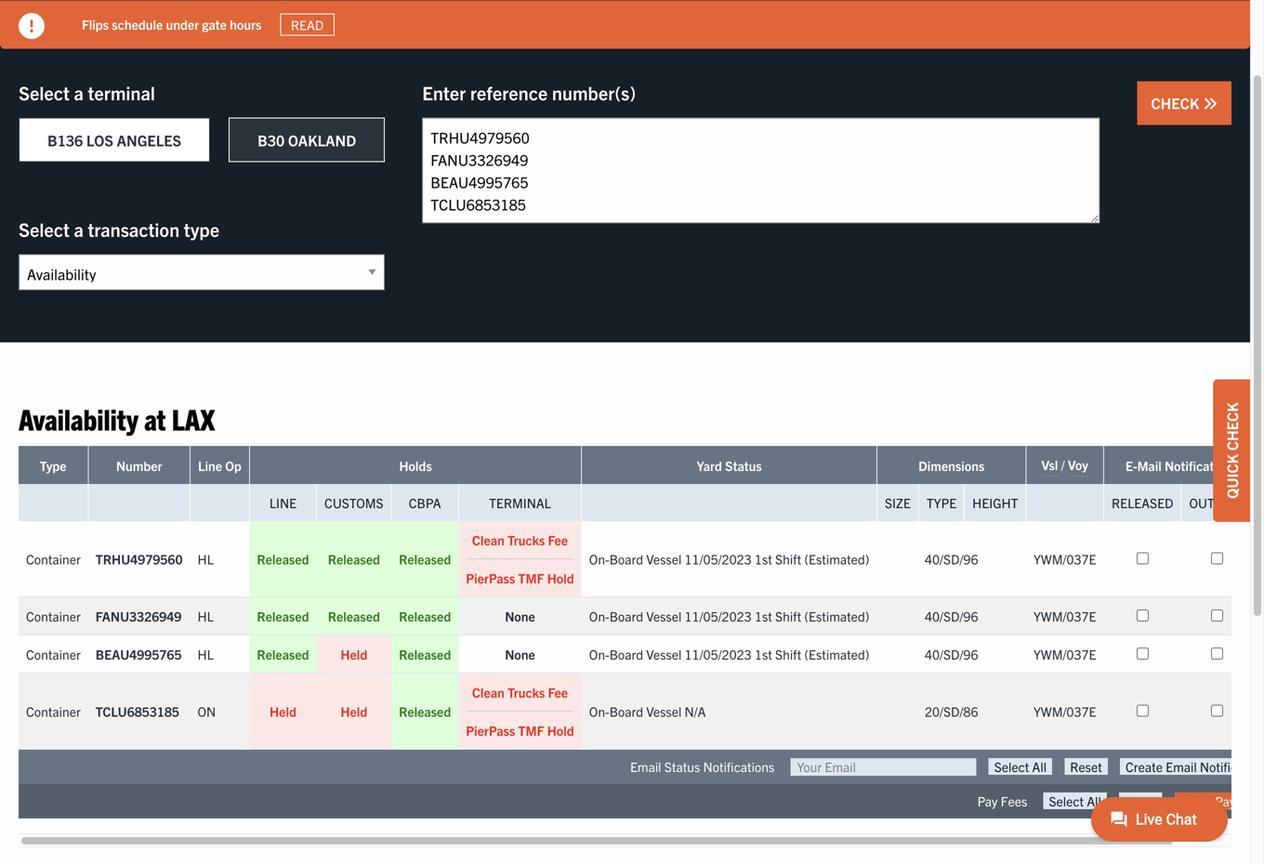 Task type: locate. For each thing, give the bounding box(es) containing it.
1 vertical spatial (estimated)
[[805, 608, 870, 625]]

1st for beau4995765
[[755, 646, 773, 663]]

11/05/2023
[[685, 551, 752, 568], [685, 608, 752, 625], [685, 646, 752, 663]]

1 shift from the top
[[776, 551, 802, 568]]

email status notifications
[[630, 759, 775, 775]]

ywm/037e
[[1034, 551, 1097, 568], [1034, 608, 1097, 625], [1034, 646, 1097, 663], [1034, 703, 1097, 720]]

container left beau4995765
[[26, 646, 81, 663]]

reference
[[470, 81, 548, 104]]

3 hl from the top
[[198, 646, 214, 663]]

select a terminal
[[19, 81, 155, 104]]

1 vertical spatial line
[[270, 495, 297, 511]]

mail
[[1138, 457, 1162, 474]]

3 container from the top
[[26, 646, 81, 663]]

2 vertical spatial 11/05/2023
[[685, 646, 752, 663]]

2 (estimated) from the top
[[805, 608, 870, 625]]

0 vertical spatial clean trucks fee
[[472, 532, 568, 549]]

1 none from the top
[[505, 608, 535, 625]]

2 shift from the top
[[776, 608, 802, 625]]

select for select a terminal
[[19, 81, 70, 104]]

3 shift from the top
[[776, 646, 802, 663]]

type
[[40, 457, 67, 474], [927, 495, 957, 511]]

1 on- from the top
[[589, 551, 610, 568]]

on-board vessel 11/05/2023 1st shift (estimated) for trhu4979560
[[589, 551, 870, 568]]

2 hl from the top
[[198, 608, 214, 625]]

status right yard
[[725, 457, 762, 474]]

2 none from the top
[[505, 646, 535, 663]]

pierpass for on-board vessel 11/05/2023 1st shift (estimated)
[[466, 570, 515, 587]]

2 vertical spatial hl
[[198, 646, 214, 663]]

container left trhu4979560
[[26, 551, 81, 568]]

4 board from the top
[[610, 703, 644, 720]]

11/05/2023 for beau4995765
[[685, 646, 752, 663]]

1 vertical spatial check
[[1223, 403, 1241, 451]]

make payment link
[[1175, 793, 1265, 811]]

/
[[1062, 456, 1065, 473]]

1 horizontal spatial status
[[725, 457, 762, 474]]

fee
[[548, 532, 568, 549], [548, 684, 568, 701]]

tmf for on-board vessel 11/05/2023 1st shift (estimated)
[[518, 570, 544, 587]]

select a transaction type
[[19, 218, 220, 241]]

outgate
[[1190, 495, 1246, 511]]

pierpass
[[466, 570, 515, 587], [466, 722, 515, 739]]

ywm/037e for beau4995765
[[1034, 646, 1097, 663]]

40/sd/96
[[925, 551, 979, 568], [925, 608, 979, 625], [925, 646, 979, 663]]

clean
[[472, 532, 505, 549], [472, 684, 505, 701]]

on-
[[589, 551, 610, 568], [589, 608, 610, 625], [589, 646, 610, 663], [589, 703, 610, 720]]

0 vertical spatial pierpass
[[466, 570, 515, 587]]

1 vertical spatial clean
[[472, 684, 505, 701]]

status for email
[[665, 759, 701, 775]]

0 vertical spatial select
[[19, 81, 70, 104]]

1 container from the top
[[26, 551, 81, 568]]

hold for on-board vessel n/a
[[547, 722, 574, 739]]

clean for on-board vessel n/a
[[472, 684, 505, 701]]

1 vertical spatial shift
[[776, 608, 802, 625]]

2 clean trucks fee from the top
[[472, 684, 568, 701]]

2 on-board vessel 11/05/2023 1st shift (estimated) from the top
[[589, 608, 870, 625]]

a
[[74, 81, 84, 104], [74, 218, 84, 241]]

1 vessel from the top
[[647, 551, 682, 568]]

status
[[725, 457, 762, 474], [665, 759, 701, 775]]

0 vertical spatial none
[[505, 608, 535, 625]]

1 pierpass from the top
[[466, 570, 515, 587]]

2 vertical spatial 1st
[[755, 646, 773, 663]]

tmf
[[518, 570, 544, 587], [518, 722, 544, 739]]

0 vertical spatial 11/05/2023
[[685, 551, 752, 568]]

40/sd/96 for trhu4979560
[[925, 551, 979, 568]]

1 tmf from the top
[[518, 570, 544, 587]]

transaction
[[88, 218, 180, 241]]

terminal
[[88, 81, 155, 104]]

fees
[[1001, 793, 1028, 810]]

1 vertical spatial none
[[505, 646, 535, 663]]

hl right trhu4979560
[[198, 551, 214, 568]]

board for tclu6853185
[[610, 703, 644, 720]]

container
[[26, 551, 81, 568], [26, 608, 81, 625], [26, 646, 81, 663], [26, 703, 81, 720]]

3 11/05/2023 from the top
[[685, 646, 752, 663]]

4 ywm/037e from the top
[[1034, 703, 1097, 720]]

1st
[[755, 551, 773, 568], [755, 608, 773, 625], [755, 646, 773, 663]]

1 vertical spatial pierpass tmf hold
[[466, 722, 574, 739]]

0 vertical spatial clean
[[472, 532, 505, 549]]

hl for trhu4979560
[[198, 551, 214, 568]]

1 (estimated) from the top
[[805, 551, 870, 568]]

2 fee from the top
[[548, 684, 568, 701]]

0 horizontal spatial line
[[198, 457, 222, 474]]

3 1st from the top
[[755, 646, 773, 663]]

vsl
[[1042, 456, 1059, 473]]

1 fee from the top
[[548, 532, 568, 549]]

under
[[166, 16, 199, 33]]

3 on- from the top
[[589, 646, 610, 663]]

2 vertical spatial (estimated)
[[805, 646, 870, 663]]

1 vertical spatial 11/05/2023
[[685, 608, 752, 625]]

board
[[610, 551, 644, 568], [610, 608, 644, 625], [610, 646, 644, 663], [610, 703, 644, 720]]

hl up on
[[198, 646, 214, 663]]

1 vertical spatial clean trucks fee
[[472, 684, 568, 701]]

line
[[198, 457, 222, 474], [270, 495, 297, 511]]

line left the op
[[198, 457, 222, 474]]

0 horizontal spatial status
[[665, 759, 701, 775]]

vessel
[[647, 551, 682, 568], [647, 608, 682, 625], [647, 646, 682, 663], [647, 703, 682, 720]]

2 trucks from the top
[[508, 684, 545, 701]]

holds
[[399, 457, 432, 474]]

(estimated) for fanu3326949
[[805, 608, 870, 625]]

trucks
[[508, 532, 545, 549], [508, 684, 545, 701]]

none for released
[[505, 608, 535, 625]]

None button
[[989, 759, 1053, 776], [1065, 759, 1108, 776], [1121, 759, 1265, 776], [1044, 793, 1107, 810], [1120, 793, 1163, 810], [989, 759, 1053, 776], [1065, 759, 1108, 776], [1121, 759, 1265, 776], [1044, 793, 1107, 810], [1120, 793, 1163, 810]]

line left customs
[[270, 495, 297, 511]]

enter
[[422, 81, 466, 104]]

0 vertical spatial tmf
[[518, 570, 544, 587]]

tmf for on-board vessel n/a
[[518, 722, 544, 739]]

40/sd/96 for fanu3326949
[[925, 608, 979, 625]]

none for held
[[505, 646, 535, 663]]

2 vertical spatial on-board vessel 11/05/2023 1st shift (estimated)
[[589, 646, 870, 663]]

select left "transaction"
[[19, 218, 70, 241]]

3 ywm/037e from the top
[[1034, 646, 1097, 663]]

held for held
[[341, 703, 368, 720]]

fee for on-board vessel 11/05/2023 1st shift (estimated)
[[548, 532, 568, 549]]

none
[[505, 608, 535, 625], [505, 646, 535, 663]]

line for line
[[270, 495, 297, 511]]

4 container from the top
[[26, 703, 81, 720]]

1 hl from the top
[[198, 551, 214, 568]]

vessel for trhu4979560
[[647, 551, 682, 568]]

container left tclu6853185
[[26, 703, 81, 720]]

yard status
[[697, 457, 762, 474]]

0 vertical spatial trucks
[[508, 532, 545, 549]]

0 vertical spatial on-board vessel 11/05/2023 1st shift (estimated)
[[589, 551, 870, 568]]

1 pierpass tmf hold from the top
[[466, 570, 574, 587]]

1 11/05/2023 from the top
[[685, 551, 752, 568]]

container for beau4995765
[[26, 646, 81, 663]]

pierpass tmf hold for on-board vessel n/a
[[466, 722, 574, 739]]

4 vessel from the top
[[647, 703, 682, 720]]

pierpass tmf hold
[[466, 570, 574, 587], [466, 722, 574, 739]]

0 vertical spatial line
[[198, 457, 222, 474]]

1 vertical spatial select
[[19, 218, 70, 241]]

2 11/05/2023 from the top
[[685, 608, 752, 625]]

pay
[[978, 793, 998, 810]]

1 vertical spatial 40/sd/96
[[925, 608, 979, 625]]

clean trucks fee
[[472, 532, 568, 549], [472, 684, 568, 701]]

fee for on-board vessel n/a
[[548, 684, 568, 701]]

e-
[[1126, 457, 1138, 474]]

2 select from the top
[[19, 218, 70, 241]]

1 ywm/037e from the top
[[1034, 551, 1097, 568]]

0 vertical spatial hold
[[547, 570, 574, 587]]

held for released
[[341, 646, 368, 663]]

2 board from the top
[[610, 608, 644, 625]]

check
[[1152, 93, 1203, 112], [1223, 403, 1241, 451]]

(estimated)
[[805, 551, 870, 568], [805, 608, 870, 625], [805, 646, 870, 663]]

check button
[[1138, 81, 1232, 125]]

40/sd/96 for beau4995765
[[925, 646, 979, 663]]

1 a from the top
[[74, 81, 84, 104]]

1 vertical spatial fee
[[548, 684, 568, 701]]

4 on- from the top
[[589, 703, 610, 720]]

3 40/sd/96 from the top
[[925, 646, 979, 663]]

make payment
[[1182, 793, 1265, 810]]

1 vertical spatial on-board vessel 11/05/2023 1st shift (estimated)
[[589, 608, 870, 625]]

1 vertical spatial pierpass
[[466, 722, 515, 739]]

3 board from the top
[[610, 646, 644, 663]]

1 hold from the top
[[547, 570, 574, 587]]

hl
[[198, 551, 214, 568], [198, 608, 214, 625], [198, 646, 214, 663]]

None checkbox
[[1137, 553, 1149, 565], [1212, 553, 1224, 565], [1137, 610, 1149, 622], [1137, 648, 1149, 660], [1212, 705, 1224, 717], [1137, 553, 1149, 565], [1212, 553, 1224, 565], [1137, 610, 1149, 622], [1137, 648, 1149, 660], [1212, 705, 1224, 717]]

a for terminal
[[74, 81, 84, 104]]

2 1st from the top
[[755, 608, 773, 625]]

a left "transaction"
[[74, 218, 84, 241]]

1 on-board vessel 11/05/2023 1st shift (estimated) from the top
[[589, 551, 870, 568]]

0 vertical spatial check
[[1152, 93, 1203, 112]]

2 vertical spatial 40/sd/96
[[925, 646, 979, 663]]

status right email
[[665, 759, 701, 775]]

2 a from the top
[[74, 218, 84, 241]]

terminal
[[489, 495, 551, 511]]

1 board from the top
[[610, 551, 644, 568]]

hours
[[230, 16, 262, 33]]

enter reference number(s)
[[422, 81, 636, 104]]

vessel for tclu6853185
[[647, 703, 682, 720]]

1 vertical spatial hl
[[198, 608, 214, 625]]

on-board vessel 11/05/2023 1st shift (estimated)
[[589, 551, 870, 568], [589, 608, 870, 625], [589, 646, 870, 663]]

2 vertical spatial shift
[[776, 646, 802, 663]]

held
[[341, 646, 368, 663], [270, 703, 297, 720], [341, 703, 368, 720]]

dimensions
[[919, 457, 985, 474]]

3 on-board vessel 11/05/2023 1st shift (estimated) from the top
[[589, 646, 870, 663]]

2 clean from the top
[[472, 684, 505, 701]]

notification
[[1165, 457, 1232, 474]]

1 select from the top
[[19, 81, 70, 104]]

op
[[225, 457, 242, 474]]

trhu4979560
[[96, 551, 183, 568]]

1 vertical spatial tmf
[[518, 722, 544, 739]]

tclu6853185
[[96, 703, 179, 720]]

1 vertical spatial hold
[[547, 722, 574, 739]]

on- for beau4995765
[[589, 646, 610, 663]]

shift for beau4995765
[[776, 646, 802, 663]]

2 40/sd/96 from the top
[[925, 608, 979, 625]]

0 vertical spatial (estimated)
[[805, 551, 870, 568]]

line op
[[198, 457, 242, 474]]

payment
[[1216, 793, 1265, 810]]

1 vertical spatial status
[[665, 759, 701, 775]]

a left the terminal
[[74, 81, 84, 104]]

1 vertical spatial a
[[74, 218, 84, 241]]

make
[[1182, 793, 1213, 810]]

1 clean trucks fee from the top
[[472, 532, 568, 549]]

pierpass tmf hold for on-board vessel 11/05/2023 1st shift (estimated)
[[466, 570, 574, 587]]

1 1st from the top
[[755, 551, 773, 568]]

shift
[[776, 551, 802, 568], [776, 608, 802, 625], [776, 646, 802, 663]]

2 on- from the top
[[589, 608, 610, 625]]

beau4995765
[[96, 646, 182, 663]]

select
[[19, 81, 70, 104], [19, 218, 70, 241]]

container left fanu3326949
[[26, 608, 81, 625]]

0 vertical spatial a
[[74, 81, 84, 104]]

2 pierpass tmf hold from the top
[[466, 722, 574, 739]]

0 vertical spatial 1st
[[755, 551, 773, 568]]

1 vertical spatial trucks
[[508, 684, 545, 701]]

1 horizontal spatial line
[[270, 495, 297, 511]]

type down 'dimensions'
[[927, 495, 957, 511]]

hl right fanu3326949
[[198, 608, 214, 625]]

3 (estimated) from the top
[[805, 646, 870, 663]]

0 vertical spatial shift
[[776, 551, 802, 568]]

1 40/sd/96 from the top
[[925, 551, 979, 568]]

clean trucks fee for on-board vessel 11/05/2023 1st shift (estimated)
[[472, 532, 568, 549]]

3 vessel from the top
[[647, 646, 682, 663]]

0 horizontal spatial check
[[1152, 93, 1203, 112]]

height
[[973, 495, 1019, 511]]

select up b136
[[19, 81, 70, 104]]

None checkbox
[[1212, 610, 1224, 622], [1212, 648, 1224, 660], [1137, 705, 1149, 717], [1212, 610, 1224, 622], [1212, 648, 1224, 660], [1137, 705, 1149, 717]]

angeles
[[117, 131, 181, 149]]

2 pierpass from the top
[[466, 722, 515, 739]]

pierpass for on-board vessel n/a
[[466, 722, 515, 739]]

2 ywm/037e from the top
[[1034, 608, 1097, 625]]

2 vessel from the top
[[647, 608, 682, 625]]

number(s)
[[552, 81, 636, 104]]

1 clean from the top
[[472, 532, 505, 549]]

0 vertical spatial pierpass tmf hold
[[466, 570, 574, 587]]

2 hold from the top
[[547, 722, 574, 739]]

11/05/2023 for fanu3326949
[[685, 608, 752, 625]]

1 vertical spatial 1st
[[755, 608, 773, 625]]

0 vertical spatial type
[[40, 457, 67, 474]]

1 horizontal spatial type
[[927, 495, 957, 511]]

2 tmf from the top
[[518, 722, 544, 739]]

1st for fanu3326949
[[755, 608, 773, 625]]

vessel for beau4995765
[[647, 646, 682, 663]]

1 trucks from the top
[[508, 532, 545, 549]]

type down availability
[[40, 457, 67, 474]]

released
[[1112, 495, 1174, 511], [257, 551, 309, 568], [328, 551, 380, 568], [399, 551, 451, 568], [257, 608, 309, 625], [328, 608, 380, 625], [399, 608, 451, 625], [257, 646, 309, 663], [399, 646, 451, 663], [399, 703, 451, 720]]

0 vertical spatial status
[[725, 457, 762, 474]]

20/sd/86
[[925, 703, 979, 720]]

0 vertical spatial fee
[[548, 532, 568, 549]]

11/05/2023 for trhu4979560
[[685, 551, 752, 568]]

number
[[116, 457, 162, 474]]

2 container from the top
[[26, 608, 81, 625]]

email
[[630, 759, 662, 775]]

hold
[[547, 570, 574, 587], [547, 722, 574, 739]]

0 vertical spatial hl
[[198, 551, 214, 568]]

0 vertical spatial 40/sd/96
[[925, 551, 979, 568]]



Task type: vqa. For each thing, say whether or not it's contained in the screenshot.
HL
yes



Task type: describe. For each thing, give the bounding box(es) containing it.
ywm/037e for trhu4979560
[[1034, 551, 1097, 568]]

select for select a transaction type
[[19, 218, 70, 241]]

gate
[[202, 16, 227, 33]]

hl for beau4995765
[[198, 646, 214, 663]]

solid image
[[1203, 96, 1218, 111]]

clean trucks fee for on-board vessel n/a
[[472, 684, 568, 701]]

trucks for on-board vessel n/a
[[508, 684, 545, 701]]

container for tclu6853185
[[26, 703, 81, 720]]

los
[[86, 131, 113, 149]]

1 horizontal spatial check
[[1223, 403, 1241, 451]]

on
[[198, 703, 216, 720]]

Enter reference number(s) text field
[[422, 118, 1100, 224]]

quick check link
[[1214, 380, 1251, 522]]

container for trhu4979560
[[26, 551, 81, 568]]

hl for fanu3326949
[[198, 608, 214, 625]]

(estimated) for beau4995765
[[805, 646, 870, 663]]

board for fanu3326949
[[610, 608, 644, 625]]

0 horizontal spatial type
[[40, 457, 67, 474]]

on- for tclu6853185
[[589, 703, 610, 720]]

yard
[[697, 457, 722, 474]]

availability at lax
[[19, 400, 215, 437]]

container for fanu3326949
[[26, 608, 81, 625]]

a for transaction
[[74, 218, 84, 241]]

customs
[[325, 495, 384, 511]]

notifications
[[703, 759, 775, 775]]

on-board vessel 11/05/2023 1st shift (estimated) for beau4995765
[[589, 646, 870, 663]]

b30
[[258, 131, 285, 149]]

shift for trhu4979560
[[776, 551, 802, 568]]

availability
[[19, 400, 138, 437]]

flips schedule under gate hours
[[82, 16, 262, 33]]

schedule
[[112, 16, 163, 33]]

vessel for fanu3326949
[[647, 608, 682, 625]]

board for trhu4979560
[[610, 551, 644, 568]]

status for yard
[[725, 457, 762, 474]]

on- for fanu3326949
[[589, 608, 610, 625]]

clean for on-board vessel 11/05/2023 1st shift (estimated)
[[472, 532, 505, 549]]

line for line op
[[198, 457, 222, 474]]

board for beau4995765
[[610, 646, 644, 663]]

shift for fanu3326949
[[776, 608, 802, 625]]

ywm/037e for tclu6853185
[[1034, 703, 1097, 720]]

Your Email email field
[[791, 759, 977, 776]]

on- for trhu4979560
[[589, 551, 610, 568]]

b136
[[47, 131, 83, 149]]

flips
[[82, 16, 109, 33]]

hold for on-board vessel 11/05/2023 1st shift (estimated)
[[547, 570, 574, 587]]

read
[[291, 16, 324, 33]]

n/a
[[685, 703, 706, 720]]

oakland
[[288, 131, 356, 149]]

trucks for on-board vessel 11/05/2023 1st shift (estimated)
[[508, 532, 545, 549]]

solid image
[[19, 13, 45, 39]]

quick check
[[1223, 403, 1241, 499]]

read link
[[280, 13, 335, 36]]

lax
[[172, 400, 215, 437]]

1st for trhu4979560
[[755, 551, 773, 568]]

check inside button
[[1152, 93, 1203, 112]]

vsl / voy
[[1042, 456, 1089, 473]]

on-board vessel 11/05/2023 1st shift (estimated) for fanu3326949
[[589, 608, 870, 625]]

b30 oakland
[[258, 131, 356, 149]]

fanu3326949
[[96, 608, 182, 625]]

cbpa
[[409, 495, 441, 511]]

1 vertical spatial type
[[927, 495, 957, 511]]

e-mail notification
[[1126, 457, 1232, 474]]

at
[[144, 400, 166, 437]]

b136 los angeles
[[47, 131, 181, 149]]

on-board vessel n/a
[[589, 703, 706, 720]]

quick
[[1223, 455, 1241, 499]]

pay fees
[[978, 793, 1028, 810]]

ywm/037e for fanu3326949
[[1034, 608, 1097, 625]]

size
[[885, 495, 911, 511]]

voy
[[1068, 456, 1089, 473]]

type
[[184, 218, 220, 241]]

(estimated) for trhu4979560
[[805, 551, 870, 568]]



